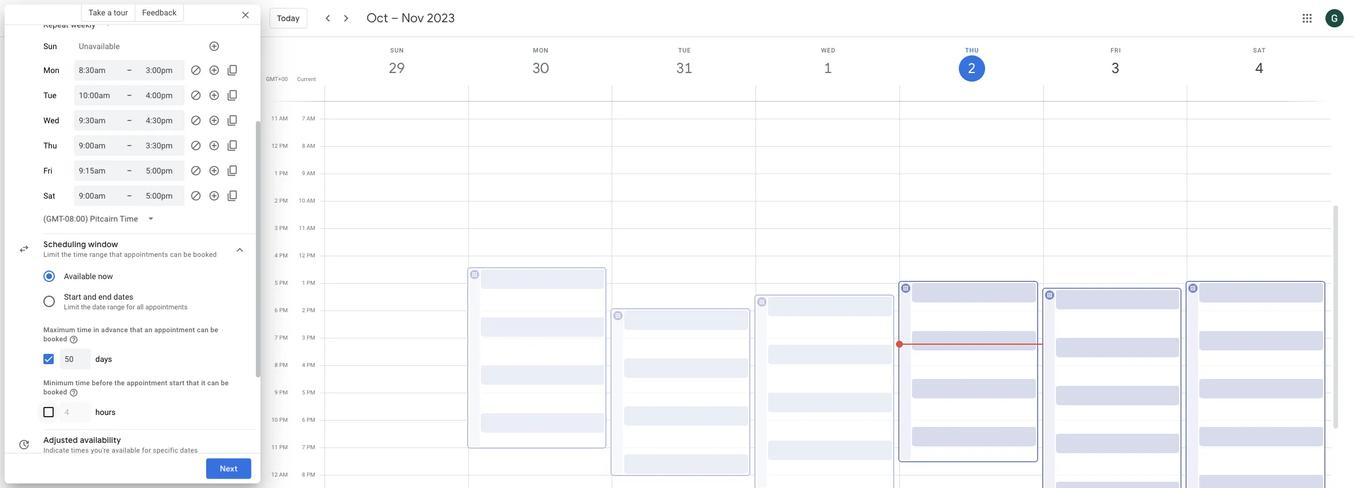 Task type: locate. For each thing, give the bounding box(es) containing it.
1 vertical spatial wed
[[43, 116, 59, 125]]

time left in on the bottom left of page
[[77, 326, 91, 334]]

range
[[90, 251, 108, 259], [107, 303, 125, 311]]

8 right 12 am
[[302, 472, 305, 478]]

the inside minimum time before the appointment start that it can be booked
[[115, 379, 125, 387]]

take a tour button
[[81, 3, 135, 22]]

2 horizontal spatial 2
[[967, 59, 975, 78]]

11 up 12 am
[[271, 444, 278, 451]]

range down end
[[107, 303, 125, 311]]

11 am
[[271, 115, 288, 122], [299, 225, 315, 231]]

0 vertical spatial 1 pm
[[275, 170, 288, 176]]

11
[[271, 115, 278, 122], [299, 225, 305, 231], [271, 444, 278, 451]]

in
[[93, 326, 99, 334]]

8 pm up the 9 pm
[[275, 362, 288, 368]]

fri
[[1111, 47, 1121, 54], [43, 166, 52, 175]]

12 pm
[[271, 143, 288, 149], [299, 252, 315, 259]]

tue for tue 31
[[678, 47, 691, 54]]

0 horizontal spatial 2 pm
[[275, 198, 288, 204]]

0 horizontal spatial mon
[[43, 66, 59, 75]]

End time on Fridays text field
[[146, 164, 180, 178]]

feedback button
[[135, 3, 184, 22]]

next button
[[206, 455, 251, 483]]

12 down 10 am
[[299, 252, 305, 259]]

10 for 10 pm
[[271, 417, 278, 423]]

booked inside minimum time before the appointment start that it can be booked
[[43, 388, 67, 396]]

1 horizontal spatial 10
[[299, 198, 305, 204]]

mon up 30
[[533, 47, 549, 54]]

time down scheduling
[[73, 251, 88, 259]]

1 horizontal spatial 2 pm
[[302, 307, 315, 314]]

thu inside 2 column header
[[965, 47, 979, 54]]

8
[[302, 143, 305, 149], [275, 362, 278, 368], [302, 472, 305, 478]]

30 column header
[[468, 37, 613, 101]]

appointment right an
[[154, 326, 195, 334]]

0 vertical spatial sat
[[1253, 47, 1266, 54]]

2 horizontal spatial be
[[221, 379, 229, 387]]

tue
[[678, 47, 691, 54], [43, 91, 56, 100]]

that inside minimum time before the appointment start that it can be booked
[[186, 379, 199, 387]]

that
[[109, 251, 122, 259], [130, 326, 143, 334], [186, 379, 199, 387]]

– for tue
[[127, 91, 132, 100]]

booked inside "scheduling window limit the time range that appointments can be booked"
[[193, 251, 217, 259]]

Start time on Tuesdays text field
[[79, 89, 113, 102]]

1 vertical spatial mon
[[43, 66, 59, 75]]

that down window
[[109, 251, 122, 259]]

1 vertical spatial 7 pm
[[302, 444, 315, 451]]

next
[[220, 464, 238, 474]]

for left all on the bottom of page
[[126, 303, 135, 311]]

for left specific at the left bottom of page
[[142, 446, 151, 454]]

12 am
[[271, 472, 288, 478]]

wed for wed
[[43, 116, 59, 125]]

the down scheduling
[[61, 251, 72, 259]]

fri inside 3 column header
[[1111, 47, 1121, 54]]

thu
[[965, 47, 979, 54], [43, 141, 57, 150]]

– for mon
[[127, 66, 132, 75]]

am up 8 am
[[307, 115, 315, 122]]

thu up 'thursday, november 2, today' element
[[965, 47, 979, 54]]

11 am down 10 am
[[299, 225, 315, 231]]

appointments up 'start and end dates limit the date range for all appointments' on the left bottom of the page
[[124, 251, 168, 259]]

3
[[1111, 59, 1119, 78], [275, 225, 278, 231], [302, 335, 305, 341]]

2 vertical spatial 2
[[302, 307, 305, 314]]

sun up 29
[[390, 47, 404, 54]]

1 horizontal spatial dates
[[180, 446, 198, 454]]

window
[[88, 239, 118, 250]]

2 vertical spatial that
[[186, 379, 199, 387]]

Start time on Wednesdays text field
[[79, 114, 113, 127]]

12 pm left 8 am
[[271, 143, 288, 149]]

7 up the 9 pm
[[275, 335, 278, 341]]

1 horizontal spatial 9
[[302, 170, 305, 176]]

0 vertical spatial that
[[109, 251, 122, 259]]

1 vertical spatial 8 pm
[[302, 472, 315, 478]]

dates right specific at the left bottom of page
[[180, 446, 198, 454]]

available now
[[64, 272, 113, 281]]

0 horizontal spatial fri
[[43, 166, 52, 175]]

am left 7 am
[[279, 115, 288, 122]]

30
[[532, 59, 548, 78]]

sun for sun 29
[[390, 47, 404, 54]]

0 vertical spatial mon
[[533, 47, 549, 54]]

2 pm
[[275, 198, 288, 204], [302, 307, 315, 314]]

wed inside 1 column header
[[821, 47, 836, 54]]

12
[[271, 143, 278, 149], [299, 252, 305, 259], [271, 472, 278, 478]]

grid
[[265, 37, 1340, 488]]

sunday, october 29 element
[[384, 55, 410, 82]]

0 vertical spatial 6
[[275, 307, 278, 314]]

can inside "scheduling window limit the time range that appointments can be booked"
[[170, 251, 182, 259]]

None field
[[39, 14, 121, 35], [39, 208, 163, 229], [39, 14, 121, 35], [39, 208, 163, 229]]

1 horizontal spatial 7 pm
[[302, 444, 315, 451]]

7
[[302, 115, 305, 122], [275, 335, 278, 341], [302, 444, 305, 451]]

1 horizontal spatial wed
[[821, 47, 836, 54]]

the
[[61, 251, 72, 259], [81, 303, 91, 311], [115, 379, 125, 387]]

4
[[1255, 59, 1263, 78], [275, 252, 278, 259], [302, 362, 305, 368]]

Start time on Fridays text field
[[79, 164, 113, 178]]

the for window
[[61, 251, 72, 259]]

1 horizontal spatial 1
[[302, 280, 305, 286]]

0 vertical spatial 9
[[302, 170, 305, 176]]

mon 30
[[532, 47, 549, 78]]

be inside "scheduling window limit the time range that appointments can be booked"
[[184, 251, 191, 259]]

appointment inside minimum time before the appointment start that it can be booked
[[127, 379, 168, 387]]

time inside 'maximum time in advance that an appointment can be booked'
[[77, 326, 91, 334]]

appointments right all on the bottom of page
[[145, 303, 188, 311]]

0 horizontal spatial 1
[[275, 170, 278, 176]]

0 vertical spatial appointments
[[124, 251, 168, 259]]

sun
[[43, 42, 57, 51], [390, 47, 404, 54]]

1 horizontal spatial 1 pm
[[302, 280, 315, 286]]

limit inside "scheduling window limit the time range that appointments can be booked"
[[43, 251, 60, 259]]

0 horizontal spatial sat
[[43, 191, 55, 200]]

appointment left start
[[127, 379, 168, 387]]

0 horizontal spatial 3 pm
[[275, 225, 288, 231]]

– right start time on tuesdays text field
[[127, 91, 132, 100]]

time
[[73, 251, 88, 259], [77, 326, 91, 334], [76, 379, 90, 387]]

can for window
[[170, 251, 182, 259]]

sat up saturday, november 4 element
[[1253, 47, 1266, 54]]

Minimum amount of hours before the start of the appointment that it can be booked number field
[[65, 402, 86, 422]]

1 vertical spatial booked
[[43, 335, 67, 343]]

End time on Thursdays text field
[[146, 139, 180, 152]]

7 pm up the 9 pm
[[275, 335, 288, 341]]

– right start time on thursdays text box
[[127, 141, 132, 150]]

1 horizontal spatial sat
[[1253, 47, 1266, 54]]

0 horizontal spatial 9
[[275, 390, 278, 396]]

2 vertical spatial 1
[[302, 280, 305, 286]]

7 pm right the 11 pm
[[302, 444, 315, 451]]

10 down "9 am"
[[299, 198, 305, 204]]

for inside the adjusted availability indicate times you're available for specific dates
[[142, 446, 151, 454]]

9 pm
[[275, 390, 288, 396]]

2 horizontal spatial 3
[[1111, 59, 1119, 78]]

you're
[[91, 446, 110, 454]]

0 vertical spatial 3 pm
[[275, 225, 288, 231]]

that left an
[[130, 326, 143, 334]]

0 vertical spatial 12 pm
[[271, 143, 288, 149]]

gmt+00
[[266, 76, 288, 82]]

the inside 'start and end dates limit the date range for all appointments'
[[81, 303, 91, 311]]

1 vertical spatial 4
[[275, 252, 278, 259]]

1 horizontal spatial 5 pm
[[302, 390, 315, 396]]

7 pm
[[275, 335, 288, 341], [302, 444, 315, 451]]

limit
[[43, 251, 60, 259], [64, 303, 79, 311]]

0 horizontal spatial 12 pm
[[271, 143, 288, 149]]

1 horizontal spatial limit
[[64, 303, 79, 311]]

Maximum days in advance that an appointment can be booked number field
[[65, 349, 86, 369]]

1 vertical spatial time
[[77, 326, 91, 334]]

dates right end
[[114, 292, 133, 302]]

4 column header
[[1187, 37, 1331, 101]]

appointments
[[124, 251, 168, 259], [145, 303, 188, 311]]

0 horizontal spatial 2
[[275, 198, 278, 204]]

0 vertical spatial fri
[[1111, 47, 1121, 54]]

– for fri
[[127, 166, 132, 175]]

that inside 'maximum time in advance that an appointment can be booked'
[[130, 326, 143, 334]]

0 horizontal spatial 6
[[275, 307, 278, 314]]

that left it
[[186, 379, 199, 387]]

Start time on Mondays text field
[[79, 63, 113, 77]]

8 pm
[[275, 362, 288, 368], [302, 472, 315, 478]]

the for time
[[115, 379, 125, 387]]

0 horizontal spatial limit
[[43, 251, 60, 259]]

12 left 8 am
[[271, 143, 278, 149]]

29 column header
[[324, 37, 469, 101]]

am
[[279, 115, 288, 122], [307, 115, 315, 122], [307, 143, 315, 149], [307, 170, 315, 176], [307, 198, 315, 204], [307, 225, 315, 231], [279, 472, 288, 478]]

2 vertical spatial 12
[[271, 472, 278, 478]]

1 horizontal spatial sun
[[390, 47, 404, 54]]

1 horizontal spatial 4
[[302, 362, 305, 368]]

wed 1
[[821, 47, 836, 78]]

8 up "9 am"
[[302, 143, 305, 149]]

9
[[302, 170, 305, 176], [275, 390, 278, 396]]

Start time on Saturdays text field
[[79, 189, 113, 203]]

0 vertical spatial 4
[[1255, 59, 1263, 78]]

1 vertical spatial for
[[142, 446, 151, 454]]

0 vertical spatial booked
[[193, 251, 217, 259]]

0 vertical spatial dates
[[114, 292, 133, 302]]

End time on Wednesdays text field
[[146, 114, 180, 127]]

be for window
[[184, 251, 191, 259]]

thu left start time on thursdays text box
[[43, 141, 57, 150]]

advance
[[101, 326, 128, 334]]

0 vertical spatial 3
[[1111, 59, 1119, 78]]

sat left start time on saturdays text box
[[43, 191, 55, 200]]

fri left start time on fridays text box in the left top of the page
[[43, 166, 52, 175]]

dates inside the adjusted availability indicate times you're available for specific dates
[[180, 446, 198, 454]]

limit down start
[[64, 303, 79, 311]]

fri for fri
[[43, 166, 52, 175]]

time left before
[[76, 379, 90, 387]]

appointment inside 'maximum time in advance that an appointment can be booked'
[[154, 326, 195, 334]]

sat inside 4 column header
[[1253, 47, 1266, 54]]

appointments inside "scheduling window limit the time range that appointments can be booked"
[[124, 251, 168, 259]]

12 pm down 10 am
[[299, 252, 315, 259]]

6 pm
[[275, 307, 288, 314], [302, 417, 315, 423]]

mon for mon
[[43, 66, 59, 75]]

feedback
[[142, 8, 177, 17]]

tue up 31
[[678, 47, 691, 54]]

1 vertical spatial 3
[[275, 225, 278, 231]]

sun left "unavailable"
[[43, 42, 57, 51]]

wed
[[821, 47, 836, 54], [43, 116, 59, 125]]

2 vertical spatial the
[[115, 379, 125, 387]]

2 horizontal spatial the
[[115, 379, 125, 387]]

0 horizontal spatial 10
[[271, 417, 278, 423]]

8 pm right 12 am
[[302, 472, 315, 478]]

1 vertical spatial the
[[81, 303, 91, 311]]

unavailable
[[79, 42, 120, 51]]

29
[[388, 59, 404, 78]]

sun inside sun 29
[[390, 47, 404, 54]]

pm
[[279, 143, 288, 149], [279, 170, 288, 176], [279, 198, 288, 204], [279, 225, 288, 231], [279, 252, 288, 259], [307, 252, 315, 259], [279, 280, 288, 286], [307, 280, 315, 286], [279, 307, 288, 314], [307, 307, 315, 314], [279, 335, 288, 341], [307, 335, 315, 341], [279, 362, 288, 368], [307, 362, 315, 368], [279, 390, 288, 396], [307, 390, 315, 396], [279, 417, 288, 423], [307, 417, 315, 423], [279, 444, 288, 451], [307, 444, 315, 451], [307, 472, 315, 478]]

9 up 10 pm
[[275, 390, 278, 396]]

1 pm
[[275, 170, 288, 176], [302, 280, 315, 286]]

9 for 9 am
[[302, 170, 305, 176]]

0 vertical spatial 11 am
[[271, 115, 288, 122]]

1 horizontal spatial mon
[[533, 47, 549, 54]]

1 vertical spatial tue
[[43, 91, 56, 100]]

2 vertical spatial be
[[221, 379, 229, 387]]

2 vertical spatial 3
[[302, 335, 305, 341]]

tue inside tue 31
[[678, 47, 691, 54]]

– left end time on saturdays text field at the left top
[[127, 191, 132, 200]]

monday, october 30 element
[[527, 55, 554, 82]]

1 vertical spatial 11
[[299, 225, 305, 231]]

the inside "scheduling window limit the time range that appointments can be booked"
[[61, 251, 72, 259]]

maximum time in advance that an appointment can be booked
[[43, 326, 218, 343]]

– left end time on fridays "text field"
[[127, 166, 132, 175]]

2023
[[427, 10, 455, 26]]

1 horizontal spatial 12 pm
[[299, 252, 315, 259]]

tue 31
[[675, 47, 692, 78]]

option group
[[39, 264, 235, 314]]

0 vertical spatial 2
[[967, 59, 975, 78]]

10 up the 11 pm
[[271, 417, 278, 423]]

0 vertical spatial 7 pm
[[275, 335, 288, 341]]

wed left start time on wednesdays text box
[[43, 116, 59, 125]]

1 horizontal spatial 6
[[302, 417, 305, 423]]

nov
[[401, 10, 424, 26]]

the right before
[[115, 379, 125, 387]]

– left end time on mondays text field
[[127, 66, 132, 75]]

mon inside mon 30
[[533, 47, 549, 54]]

1 horizontal spatial thu
[[965, 47, 979, 54]]

5
[[275, 280, 278, 286], [302, 390, 305, 396]]

– right start time on wednesdays text box
[[127, 116, 132, 125]]

be inside minimum time before the appointment start that it can be booked
[[221, 379, 229, 387]]

12 down the 11 pm
[[271, 472, 278, 478]]

5 pm
[[275, 280, 288, 286], [302, 390, 315, 396]]

4 pm
[[275, 252, 288, 259], [302, 362, 315, 368]]

dates
[[114, 292, 133, 302], [180, 446, 198, 454]]

sun 29
[[388, 47, 404, 78]]

am down "9 am"
[[307, 198, 315, 204]]

11 am left 7 am
[[271, 115, 288, 122]]

7 up 8 am
[[302, 115, 305, 122]]

0 vertical spatial tue
[[678, 47, 691, 54]]

mon left start time on mondays 'text field'
[[43, 66, 59, 75]]

take
[[88, 8, 105, 17]]

7 right the 11 pm
[[302, 444, 305, 451]]

2 vertical spatial booked
[[43, 388, 67, 396]]

1 horizontal spatial that
[[130, 326, 143, 334]]

booked for time
[[43, 388, 67, 396]]

that inside "scheduling window limit the time range that appointments can be booked"
[[109, 251, 122, 259]]

9 up 10 am
[[302, 170, 305, 176]]

0 horizontal spatial 5
[[275, 280, 278, 286]]

0 horizontal spatial tue
[[43, 91, 56, 100]]

tue left start time on tuesdays text field
[[43, 91, 56, 100]]

0 vertical spatial appointment
[[154, 326, 195, 334]]

11 down 10 am
[[299, 225, 305, 231]]

0 vertical spatial can
[[170, 251, 182, 259]]

mon
[[533, 47, 549, 54], [43, 66, 59, 75]]

1 vertical spatial appointment
[[127, 379, 168, 387]]

0 horizontal spatial 8 pm
[[275, 362, 288, 368]]

it
[[201, 379, 206, 387]]

8 up the 9 pm
[[275, 362, 278, 368]]

range down window
[[90, 251, 108, 259]]

limit down scheduling
[[43, 251, 60, 259]]

2
[[967, 59, 975, 78], [275, 198, 278, 204], [302, 307, 305, 314]]

0 horizontal spatial dates
[[114, 292, 133, 302]]

scheduling
[[43, 239, 86, 250]]

11 left 7 am
[[271, 115, 278, 122]]

booked
[[193, 251, 217, 259], [43, 335, 67, 343], [43, 388, 67, 396]]

appointment
[[154, 326, 195, 334], [127, 379, 168, 387]]

1 vertical spatial 5
[[302, 390, 305, 396]]

wed up wednesday, november 1 element
[[821, 47, 836, 54]]

can inside minimum time before the appointment start that it can be booked
[[207, 379, 219, 387]]

booked inside 'maximum time in advance that an appointment can be booked'
[[43, 335, 67, 343]]

fri up friday, november 3 element
[[1111, 47, 1121, 54]]

1
[[823, 59, 831, 78], [275, 170, 278, 176], [302, 280, 305, 286]]

0 vertical spatial limit
[[43, 251, 60, 259]]

10 am
[[299, 198, 315, 204]]

10
[[299, 198, 305, 204], [271, 417, 278, 423]]

time inside minimum time before the appointment start that it can be booked
[[76, 379, 90, 387]]

0 vertical spatial time
[[73, 251, 88, 259]]

1 horizontal spatial tue
[[678, 47, 691, 54]]

0 vertical spatial 5 pm
[[275, 280, 288, 286]]

maximum
[[43, 326, 75, 334]]

1 vertical spatial be
[[210, 326, 218, 334]]

current
[[297, 76, 316, 82]]

sat
[[1253, 47, 1266, 54], [43, 191, 55, 200]]

1 vertical spatial that
[[130, 326, 143, 334]]

for
[[126, 303, 135, 311], [142, 446, 151, 454]]

sat for sat 4
[[1253, 47, 1266, 54]]

the down and
[[81, 303, 91, 311]]

0 vertical spatial 4 pm
[[275, 252, 288, 259]]

can
[[170, 251, 182, 259], [197, 326, 209, 334], [207, 379, 219, 387]]

0 horizontal spatial wed
[[43, 116, 59, 125]]

0 vertical spatial 6 pm
[[275, 307, 288, 314]]

start and end dates limit the date range for all appointments
[[64, 292, 188, 311]]

0 vertical spatial 10
[[299, 198, 305, 204]]



Task type: vqa. For each thing, say whether or not it's contained in the screenshot.
right Ruby Anderson
no



Task type: describe. For each thing, give the bounding box(es) containing it.
1 vertical spatial 1
[[275, 170, 278, 176]]

that for window
[[109, 251, 122, 259]]

minimum time before the appointment start that it can be booked
[[43, 379, 229, 396]]

today
[[277, 13, 300, 23]]

can for time
[[207, 379, 219, 387]]

days
[[95, 355, 112, 364]]

– for wed
[[127, 116, 132, 125]]

indicate
[[43, 446, 69, 454]]

1 vertical spatial 4 pm
[[302, 362, 315, 368]]

am down 8 am
[[307, 170, 315, 176]]

now
[[98, 272, 113, 281]]

tour
[[114, 8, 128, 17]]

am down the 11 pm
[[279, 472, 288, 478]]

0 vertical spatial 5
[[275, 280, 278, 286]]

dates inside 'start and end dates limit the date range for all appointments'
[[114, 292, 133, 302]]

take a tour
[[88, 8, 128, 17]]

option group containing available now
[[39, 264, 235, 314]]

be for time
[[221, 379, 229, 387]]

tuesday, october 31 element
[[671, 55, 698, 82]]

today button
[[270, 5, 307, 32]]

Start time on Thursdays text field
[[79, 139, 113, 152]]

thursday, november 2, today element
[[959, 55, 985, 82]]

31
[[675, 59, 692, 78]]

a
[[107, 8, 112, 17]]

1 vertical spatial 6
[[302, 417, 305, 423]]

thu 2
[[965, 47, 979, 78]]

– for sat
[[127, 191, 132, 200]]

1 vertical spatial 1 pm
[[302, 280, 315, 286]]

all
[[137, 303, 144, 311]]

2 vertical spatial 8
[[302, 472, 305, 478]]

mon for mon 30
[[533, 47, 549, 54]]

friday, november 3 element
[[1103, 55, 1129, 82]]

sat 4
[[1253, 47, 1266, 78]]

tue for tue
[[43, 91, 56, 100]]

grid containing 29
[[265, 37, 1340, 488]]

9 for 9 pm
[[275, 390, 278, 396]]

0 horizontal spatial 1 pm
[[275, 170, 288, 176]]

4 inside sat 4
[[1255, 59, 1263, 78]]

am up "9 am"
[[307, 143, 315, 149]]

0 vertical spatial 8
[[302, 143, 305, 149]]

start
[[64, 292, 81, 302]]

and
[[83, 292, 96, 302]]

saturday, november 4 element
[[1246, 55, 1273, 82]]

1 vertical spatial 12
[[299, 252, 305, 259]]

1 vertical spatial 2 pm
[[302, 307, 315, 314]]

1 column header
[[756, 37, 900, 101]]

fri 3
[[1111, 47, 1121, 78]]

times
[[71, 446, 89, 454]]

1 inside wed 1
[[823, 59, 831, 78]]

3 column header
[[1043, 37, 1188, 101]]

start
[[169, 379, 185, 387]]

thu for thu 2
[[965, 47, 979, 54]]

0 horizontal spatial 4 pm
[[275, 252, 288, 259]]

– right oct
[[391, 10, 399, 26]]

be inside 'maximum time in advance that an appointment can be booked'
[[210, 326, 218, 334]]

scheduling window limit the time range that appointments can be booked
[[43, 239, 217, 259]]

booked for window
[[193, 251, 217, 259]]

End time on Mondays text field
[[146, 63, 180, 77]]

oct
[[366, 10, 388, 26]]

an
[[145, 326, 152, 334]]

1 horizontal spatial 5
[[302, 390, 305, 396]]

0 horizontal spatial 6 pm
[[275, 307, 288, 314]]

1 horizontal spatial 8 pm
[[302, 472, 315, 478]]

1 vertical spatial 7
[[275, 335, 278, 341]]

8 am
[[302, 143, 315, 149]]

adjusted
[[43, 435, 78, 445]]

specific
[[153, 446, 178, 454]]

can inside 'maximum time in advance that an appointment can be booked'
[[197, 326, 209, 334]]

10 for 10 am
[[299, 198, 305, 204]]

2 inside thu 2
[[967, 59, 975, 78]]

sun for sun
[[43, 42, 57, 51]]

hours
[[95, 408, 116, 417]]

availability
[[80, 435, 121, 445]]

2 column header
[[899, 37, 1044, 101]]

– for thu
[[127, 141, 132, 150]]

0 vertical spatial 12
[[271, 143, 278, 149]]

oct – nov 2023
[[366, 10, 455, 26]]

minimum
[[43, 379, 74, 387]]

before
[[92, 379, 113, 387]]

date
[[92, 303, 106, 311]]

1 vertical spatial 12 pm
[[299, 252, 315, 259]]

10 pm
[[271, 417, 288, 423]]

range inside 'start and end dates limit the date range for all appointments'
[[107, 303, 125, 311]]

available
[[112, 446, 140, 454]]

limit inside 'start and end dates limit the date range for all appointments'
[[64, 303, 79, 311]]

wed for wed 1
[[821, 47, 836, 54]]

0 vertical spatial 7
[[302, 115, 305, 122]]

11 pm
[[271, 444, 288, 451]]

End time on Tuesdays text field
[[146, 89, 180, 102]]

time for minimum
[[76, 379, 90, 387]]

time inside "scheduling window limit the time range that appointments can be booked"
[[73, 251, 88, 259]]

thu for thu
[[43, 141, 57, 150]]

7 am
[[302, 115, 315, 122]]

adjusted availability indicate times you're available for specific dates
[[43, 435, 198, 454]]

2 vertical spatial 11
[[271, 444, 278, 451]]

0 vertical spatial 11
[[271, 115, 278, 122]]

1 horizontal spatial 6 pm
[[302, 417, 315, 423]]

that for time
[[186, 379, 199, 387]]

sat for sat
[[43, 191, 55, 200]]

3 inside fri 3
[[1111, 59, 1119, 78]]

for inside 'start and end dates limit the date range for all appointments'
[[126, 303, 135, 311]]

0 vertical spatial 2 pm
[[275, 198, 288, 204]]

wednesday, november 1 element
[[815, 55, 841, 82]]

9 am
[[302, 170, 315, 176]]

1 horizontal spatial 11 am
[[299, 225, 315, 231]]

31 column header
[[612, 37, 756, 101]]

available
[[64, 272, 96, 281]]

appointments inside 'start and end dates limit the date range for all appointments'
[[145, 303, 188, 311]]

1 vertical spatial 8
[[275, 362, 278, 368]]

0 horizontal spatial 5 pm
[[275, 280, 288, 286]]

End time on Saturdays text field
[[146, 189, 180, 203]]

1 vertical spatial 3 pm
[[302, 335, 315, 341]]

2 vertical spatial 7
[[302, 444, 305, 451]]

range inside "scheduling window limit the time range that appointments can be booked"
[[90, 251, 108, 259]]

1 horizontal spatial 3
[[302, 335, 305, 341]]

am down 10 am
[[307, 225, 315, 231]]

time for maximum
[[77, 326, 91, 334]]

fri for fri 3
[[1111, 47, 1121, 54]]

end
[[98, 292, 112, 302]]



